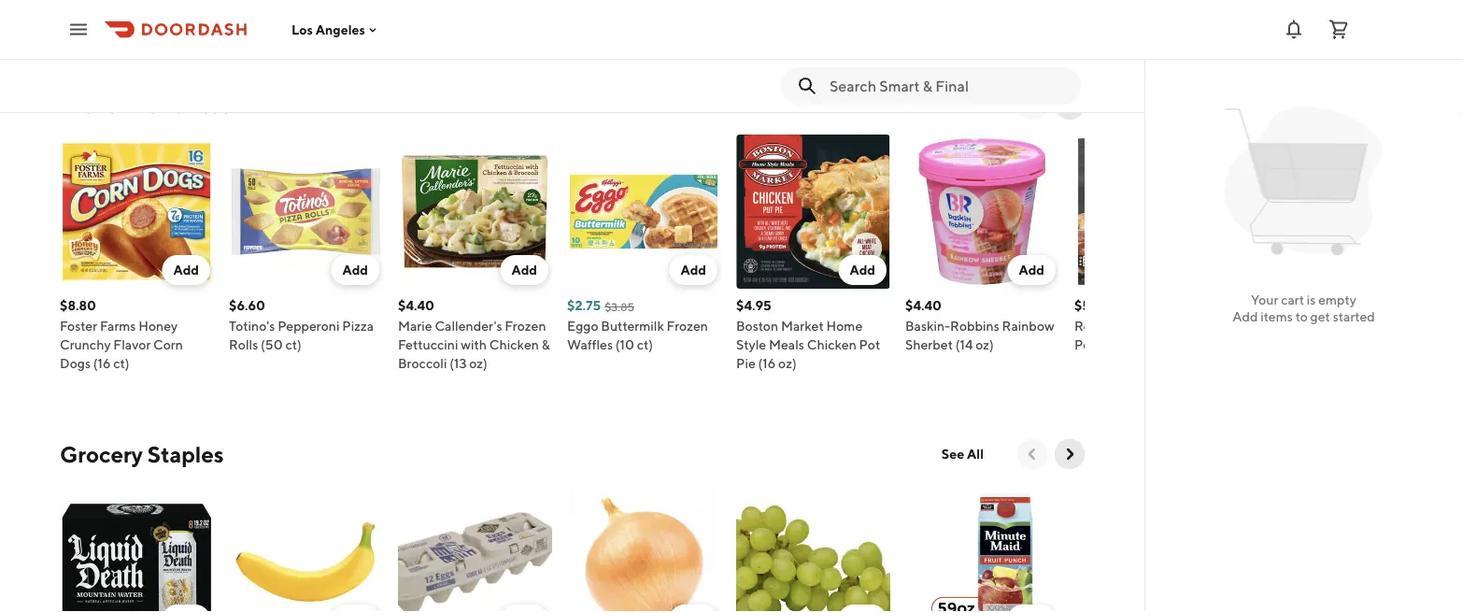 Task type: locate. For each thing, give the bounding box(es) containing it.
0 horizontal spatial ct)
[[113, 356, 130, 371]]

liquid death mountain water natural artesian water cans (19.2 oz x 8 ct) image
[[60, 484, 214, 612]]

2 see all link from the top
[[931, 439, 995, 469]]

previous button of carousel image left next button of carousel icon
[[1023, 445, 1042, 464]]

pie
[[736, 356, 756, 371]]

$5.95
[[1075, 298, 1110, 313]]

pepperoni up (50
[[278, 318, 340, 334]]

robbins
[[950, 318, 1000, 334]]

oz) right (14 on the bottom
[[976, 337, 994, 352]]

1 chicken from the left
[[489, 337, 539, 352]]

ct) right (50
[[285, 337, 302, 352]]

ct) inside $2.75 $3.85 eggo buttermilk frozen waffles (10 ct)
[[637, 337, 653, 352]]

1 previous button of carousel image from the top
[[1023, 95, 1042, 114]]

2 $4.40 from the left
[[906, 298, 942, 313]]

open menu image
[[67, 18, 90, 41]]

2 (16 from the left
[[758, 356, 776, 371]]

1 horizontal spatial chicken
[[807, 337, 857, 352]]

(16 down crunchy
[[93, 356, 111, 371]]

0 vertical spatial see all link
[[931, 90, 995, 120]]

1 (16 from the left
[[93, 356, 111, 371]]

$4.40
[[398, 298, 434, 313], [906, 298, 942, 313]]

baskin-
[[906, 318, 950, 334]]

see all link
[[931, 90, 995, 120], [931, 439, 995, 469]]

0 in cart. click to edit quantity image
[[342, 605, 368, 612], [681, 605, 706, 612], [850, 605, 876, 612], [1019, 605, 1045, 612]]

oz) inside '$4.95 boston market home style meals chicken pot pie (16 oz)'
[[779, 356, 797, 371]]

frozen
[[60, 91, 132, 118], [505, 318, 546, 334], [667, 318, 708, 334]]

3 0 in cart. click to edit quantity image from the left
[[850, 605, 876, 612]]

2 horizontal spatial ct)
[[637, 337, 653, 352]]

callender's
[[435, 318, 502, 334]]

1 horizontal spatial ct)
[[285, 337, 302, 352]]

1 vertical spatial all
[[967, 446, 984, 462]]

classic
[[1140, 318, 1182, 334]]

minute maid fruit punch juice (59 oz) image
[[906, 484, 1060, 612]]

previous button of carousel image
[[1023, 95, 1042, 114], [1023, 445, 1042, 464]]

&
[[542, 337, 550, 352]]

see for staples
[[942, 446, 965, 462]]

Search Smart & Final search field
[[830, 76, 1066, 96]]

foster farms honey crunchy flavor corn dogs (16 ct) image
[[60, 135, 214, 289]]

add button
[[162, 255, 210, 285], [162, 255, 210, 285], [331, 255, 379, 285], [331, 255, 379, 285], [500, 255, 549, 285], [500, 255, 549, 285], [669, 255, 718, 285], [669, 255, 718, 285], [839, 255, 887, 285], [839, 255, 887, 285], [1008, 255, 1056, 285], [1008, 255, 1056, 285]]

0 vertical spatial pizza
[[342, 318, 374, 334]]

add for $8.80 foster farms honey crunchy flavor corn dogs (16 ct)
[[173, 262, 199, 278]]

oz) down crust
[[1208, 337, 1226, 352]]

(14
[[956, 337, 973, 352]]

add
[[173, 262, 199, 278], [342, 262, 368, 278], [512, 262, 537, 278], [681, 262, 706, 278], [850, 262, 876, 278], [1019, 262, 1045, 278], [1233, 309, 1258, 324]]

foster
[[60, 318, 97, 334]]

see all
[[942, 97, 984, 112], [942, 446, 984, 462]]

0 horizontal spatial (16
[[93, 356, 111, 371]]

0 vertical spatial all
[[967, 97, 984, 112]]

$4.95
[[736, 298, 772, 313]]

all
[[967, 97, 984, 112], [967, 446, 984, 462]]

pizza left marie
[[342, 318, 374, 334]]

honey
[[138, 318, 178, 334]]

is
[[1307, 292, 1316, 307]]

1 horizontal spatial (16
[[758, 356, 776, 371]]

(16
[[93, 356, 111, 371], [758, 356, 776, 371]]

(16 right pie
[[758, 356, 776, 371]]

ct) right (10
[[637, 337, 653, 352]]

add for $4.95 boston market home style meals chicken pot pie (16 oz)
[[850, 262, 876, 278]]

0 in cart. click to edit quantity image for minute maid fruit punch juice (59 oz) image
[[1019, 605, 1045, 612]]

2 0 in cart. click to edit quantity image from the left
[[681, 605, 706, 612]]

0 vertical spatial see
[[942, 97, 965, 112]]

1 vertical spatial see all
[[942, 446, 984, 462]]

2 chicken from the left
[[807, 337, 857, 352]]

boston
[[736, 318, 779, 334]]

pepperoni
[[278, 318, 340, 334], [1075, 337, 1137, 352]]

ct)
[[285, 337, 302, 352], [637, 337, 653, 352], [113, 356, 130, 371]]

see
[[942, 97, 965, 112], [942, 446, 965, 462]]

notification bell image
[[1283, 18, 1305, 41]]

(16 inside '$4.95 boston market home style meals chicken pot pie (16 oz)'
[[758, 356, 776, 371]]

0 horizontal spatial frozen
[[60, 91, 132, 118]]

see all link for favorites
[[931, 90, 995, 120]]

staples
[[147, 441, 224, 467]]

totino's pepperoni pizza rolls (50 ct) image
[[229, 135, 383, 289]]

pizza
[[342, 318, 374, 334], [1139, 337, 1171, 352]]

baskin-robbins rainbow sherbet (14 oz) image
[[906, 135, 1060, 289]]

frozen down open menu icon
[[60, 91, 132, 118]]

farms
[[100, 318, 136, 334]]

fettuccini
[[398, 337, 458, 352]]

1 0 in cart. click to edit quantity image from the left
[[342, 605, 368, 612]]

1 horizontal spatial $4.40
[[906, 298, 942, 313]]

flavor
[[113, 337, 151, 352]]

boston market home style meals chicken pot pie (16 oz) image
[[736, 135, 891, 289]]

1 all from the top
[[967, 97, 984, 112]]

1 horizontal spatial frozen
[[505, 318, 546, 334]]

pepperoni inside $6.60 totino's pepperoni pizza rolls (50 ct)
[[278, 318, 340, 334]]

$4.40 baskin-robbins rainbow sherbet (14 oz)
[[906, 298, 1055, 352]]

1 horizontal spatial pepperoni
[[1075, 337, 1137, 352]]

2 all from the top
[[967, 446, 984, 462]]

add inside the your cart is empty add items to get started
[[1233, 309, 1258, 324]]

frozen right the buttermilk
[[667, 318, 708, 334]]

1 vertical spatial see all link
[[931, 439, 995, 469]]

cart
[[1281, 292, 1305, 307]]

$4.40 inside $4.40 marie callender's frozen fettuccini with chicken & broccoli (13 oz)
[[398, 298, 434, 313]]

pot
[[859, 337, 880, 352]]

oz) down with
[[469, 356, 488, 371]]

pizza down classic
[[1139, 337, 1171, 352]]

chicken down home
[[807, 337, 857, 352]]

frozen up &
[[505, 318, 546, 334]]

ct) inside $8.80 foster farms honey crunchy flavor corn dogs (16 ct)
[[113, 356, 130, 371]]

ct) down flavor
[[113, 356, 130, 371]]

0 in cart. click to edit quantity image for spanish onion (each) "image"
[[681, 605, 706, 612]]

pepperoni inside $5.95 red baron classic crust pepperoni pizza (20.6 oz)
[[1075, 337, 1137, 352]]

started
[[1333, 309, 1375, 324]]

1 see from the top
[[942, 97, 965, 112]]

2 horizontal spatial frozen
[[667, 318, 708, 334]]

next button of carousel image
[[1061, 95, 1079, 114]]

0 horizontal spatial $4.40
[[398, 298, 434, 313]]

see for favorites
[[942, 97, 965, 112]]

baron
[[1102, 318, 1137, 334]]

$4.40 up baskin-
[[906, 298, 942, 313]]

1 vertical spatial pepperoni
[[1075, 337, 1137, 352]]

2 see from the top
[[942, 446, 965, 462]]

oz) inside $4.40 marie callender's frozen fettuccini with chicken & broccoli (13 oz)
[[469, 356, 488, 371]]

eggo
[[567, 318, 599, 334]]

1 see all link from the top
[[931, 90, 995, 120]]

chicken
[[489, 337, 539, 352], [807, 337, 857, 352]]

1 $4.40 from the left
[[398, 298, 434, 313]]

$4.40 inside $4.40 baskin-robbins rainbow sherbet (14 oz)
[[906, 298, 942, 313]]

1 see all from the top
[[942, 97, 984, 112]]

$4.40 up marie
[[398, 298, 434, 313]]

totino's
[[229, 318, 275, 334]]

oz) down meals at bottom
[[779, 356, 797, 371]]

crunchy
[[60, 337, 111, 352]]

4 0 in cart. click to edit quantity image from the left
[[1019, 605, 1045, 612]]

0 horizontal spatial pizza
[[342, 318, 374, 334]]

los angeles
[[292, 22, 365, 37]]

$6.60
[[229, 298, 265, 313]]

(20.6
[[1173, 337, 1205, 352]]

0 horizontal spatial chicken
[[489, 337, 539, 352]]

chicken for frozen
[[489, 337, 539, 352]]

dogs
[[60, 356, 91, 371]]

chicken inside $4.40 marie callender's frozen fettuccini with chicken & broccoli (13 oz)
[[489, 337, 539, 352]]

chicken for home
[[807, 337, 857, 352]]

0 vertical spatial see all
[[942, 97, 984, 112]]

pepperoni down "baron" on the bottom right of the page
[[1075, 337, 1137, 352]]

style
[[736, 337, 766, 352]]

1 vertical spatial see
[[942, 446, 965, 462]]

favorites
[[136, 91, 231, 118]]

1 vertical spatial pizza
[[1139, 337, 1171, 352]]

get
[[1311, 309, 1331, 324]]

your cart is empty add items to get started
[[1233, 292, 1375, 324]]

chicken inside '$4.95 boston market home style meals chicken pot pie (16 oz)'
[[807, 337, 857, 352]]

los
[[292, 22, 313, 37]]

empty retail cart image
[[1216, 93, 1392, 269]]

2 previous button of carousel image from the top
[[1023, 445, 1042, 464]]

oz)
[[976, 337, 994, 352], [1208, 337, 1226, 352], [469, 356, 488, 371], [779, 356, 797, 371]]

1 vertical spatial previous button of carousel image
[[1023, 445, 1042, 464]]

previous button of carousel image left next button of carousel image
[[1023, 95, 1042, 114]]

0 vertical spatial pepperoni
[[278, 318, 340, 334]]

0 vertical spatial previous button of carousel image
[[1023, 95, 1042, 114]]

1 horizontal spatial pizza
[[1139, 337, 1171, 352]]

(13
[[450, 356, 467, 371]]

spanish onion (each) image
[[567, 484, 721, 612]]

chicken left &
[[489, 337, 539, 352]]

0 horizontal spatial pepperoni
[[278, 318, 340, 334]]

2 see all from the top
[[942, 446, 984, 462]]



Task type: describe. For each thing, give the bounding box(es) containing it.
broccoli
[[398, 356, 447, 371]]

frozen inside $4.40 marie callender's frozen fettuccini with chicken & broccoli (13 oz)
[[505, 318, 546, 334]]

oz) inside $5.95 red baron classic crust pepperoni pizza (20.6 oz)
[[1208, 337, 1226, 352]]

$6.60 totino's pepperoni pizza rolls (50 ct)
[[229, 298, 374, 352]]

your
[[1251, 292, 1279, 307]]

see all for frozen favorites
[[942, 97, 984, 112]]

$8.80 foster farms honey crunchy flavor corn dogs (16 ct)
[[60, 298, 183, 371]]

marie
[[398, 318, 432, 334]]

angeles
[[316, 22, 365, 37]]

$2.75
[[567, 298, 601, 313]]

eggo buttermilk frozen waffles (10 ct) image
[[567, 135, 721, 289]]

corn
[[153, 337, 183, 352]]

all for staples
[[967, 446, 984, 462]]

0 in cart. click to edit quantity image
[[173, 605, 199, 612]]

(50
[[261, 337, 283, 352]]

add for $6.60 totino's pepperoni pizza rolls (50 ct)
[[342, 262, 368, 278]]

see all for grocery staples
[[942, 446, 984, 462]]

0 in cart. click to edit quantity image for green seedless grapes (bunch) image
[[850, 605, 876, 612]]

next button of carousel image
[[1061, 445, 1079, 464]]

waffles
[[567, 337, 613, 352]]

(16 inside $8.80 foster farms honey crunchy flavor corn dogs (16 ct)
[[93, 356, 111, 371]]

frozen favorites
[[60, 91, 231, 118]]

rainbow
[[1002, 318, 1055, 334]]

(10
[[616, 337, 634, 352]]

$2.75 $3.85 eggo buttermilk frozen waffles (10 ct)
[[567, 298, 708, 352]]

green seedless grapes (bunch) image
[[736, 484, 891, 612]]

pizza inside $5.95 red baron classic crust pepperoni pizza (20.6 oz)
[[1139, 337, 1171, 352]]

0 items, open order cart image
[[1328, 18, 1350, 41]]

$4.40 for $4.40 baskin-robbins rainbow sherbet (14 oz)
[[906, 298, 942, 313]]

add for $4.40 marie callender's frozen fettuccini with chicken & broccoli (13 oz)
[[512, 262, 537, 278]]

$4.95 boston market home style meals chicken pot pie (16 oz)
[[736, 298, 880, 371]]

home
[[827, 318, 863, 334]]

items
[[1261, 309, 1293, 324]]

to
[[1296, 309, 1308, 324]]

$3.85
[[605, 300, 635, 313]]

previous button of carousel image for grocery staples
[[1023, 445, 1042, 464]]

empty
[[1319, 292, 1357, 307]]

meals
[[769, 337, 805, 352]]

pizza inside $6.60 totino's pepperoni pizza rolls (50 ct)
[[342, 318, 374, 334]]

los angeles button
[[292, 22, 380, 37]]

see all link for staples
[[931, 439, 995, 469]]

banana (each) image
[[229, 484, 383, 612]]

red
[[1075, 318, 1099, 334]]

grocery
[[60, 441, 143, 467]]

add for $2.75 $3.85 eggo buttermilk frozen waffles (10 ct)
[[681, 262, 706, 278]]

previous button of carousel image for frozen favorites
[[1023, 95, 1042, 114]]

0 in cart. click to edit quantity image for banana (each) image
[[342, 605, 368, 612]]

crust
[[1184, 318, 1217, 334]]

rolls
[[229, 337, 258, 352]]

grocery staples link
[[60, 439, 224, 469]]

marie callender's frozen fettuccini with chicken & broccoli (13 oz) image
[[398, 135, 552, 289]]

add for $4.40 baskin-robbins rainbow sherbet (14 oz)
[[1019, 262, 1045, 278]]

grocery staples
[[60, 441, 224, 467]]

$4.40 for $4.40 marie callender's frozen fettuccini with chicken & broccoli (13 oz)
[[398, 298, 434, 313]]

oz) inside $4.40 baskin-robbins rainbow sherbet (14 oz)
[[976, 337, 994, 352]]

sherbet
[[906, 337, 953, 352]]

frozen inside $2.75 $3.85 eggo buttermilk frozen waffles (10 ct)
[[667, 318, 708, 334]]

all for favorites
[[967, 97, 984, 112]]

with
[[461, 337, 487, 352]]

$4.40 marie callender's frozen fettuccini with chicken & broccoli (13 oz)
[[398, 298, 550, 371]]

frozen favorites link
[[60, 90, 231, 120]]

$8.80
[[60, 298, 96, 313]]

first street grade aa large white eggs (12 ct) image
[[398, 484, 552, 612]]

$5.95 red baron classic crust pepperoni pizza (20.6 oz)
[[1075, 298, 1226, 352]]

market
[[781, 318, 824, 334]]

ct) inside $6.60 totino's pepperoni pizza rolls (50 ct)
[[285, 337, 302, 352]]

buttermilk
[[601, 318, 664, 334]]



Task type: vqa. For each thing, say whether or not it's contained in the screenshot.
$4.40
yes



